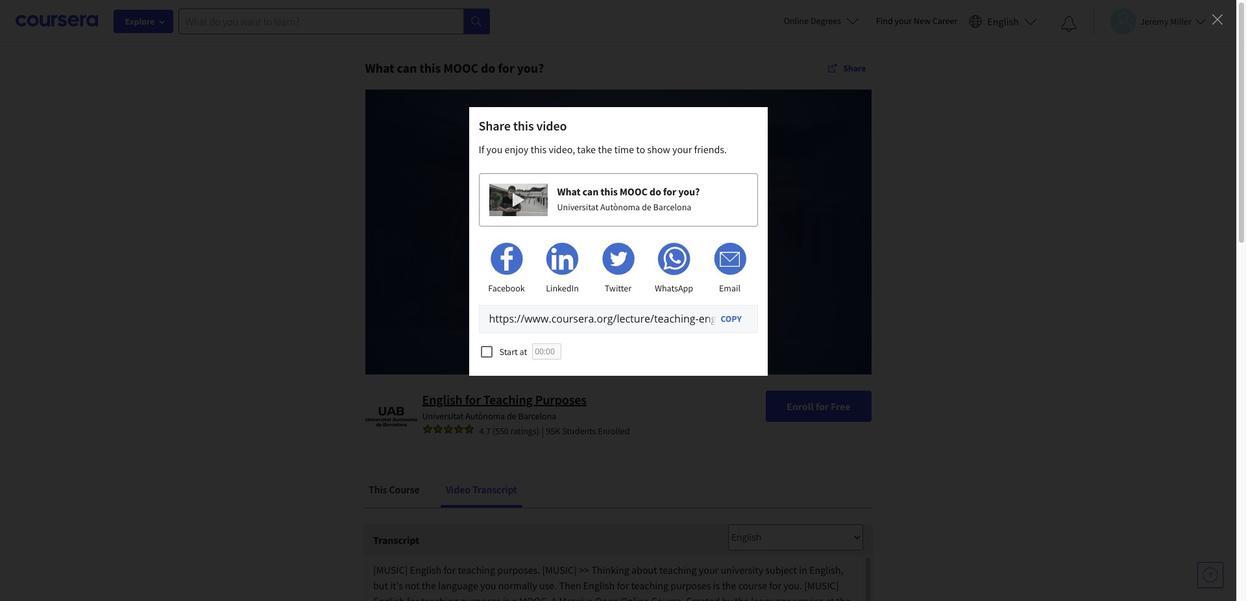 Task type: vqa. For each thing, say whether or not it's contained in the screenshot.
USE.
yes



Task type: locate. For each thing, give the bounding box(es) containing it.
0 horizontal spatial share
[[479, 118, 511, 134]]

you?
[[517, 60, 544, 76], [679, 185, 700, 198]]

0 horizontal spatial do
[[481, 60, 496, 76]]

transcript
[[473, 483, 517, 496], [373, 534, 420, 547]]

do for what can this mooc do for you? universitat autònoma de barcelona
[[650, 185, 662, 198]]

0 horizontal spatial universitat
[[422, 410, 464, 422]]

0 vertical spatial transcript
[[473, 483, 517, 496]]

0 horizontal spatial you?
[[517, 60, 544, 76]]

language down course at the bottom right of page
[[752, 595, 792, 601]]

english button
[[965, 0, 1043, 42]]

autònoma up share with twitter image at the top
[[601, 201, 640, 213]]

2 horizontal spatial your
[[895, 15, 913, 27]]

copy button
[[706, 307, 757, 331]]

de
[[642, 201, 652, 213], [507, 410, 517, 422]]

your up created
[[699, 564, 719, 577]]

autònoma
[[601, 201, 640, 213], [466, 410, 505, 422]]

at right the start
[[520, 346, 527, 358]]

video
[[446, 483, 471, 496]]

0 horizontal spatial barcelona
[[519, 410, 557, 422]]

your
[[895, 15, 913, 27], [673, 143, 693, 156], [699, 564, 719, 577]]

teaching
[[458, 564, 496, 577], [660, 564, 697, 577], [632, 579, 669, 592], [421, 595, 459, 601]]

0 vertical spatial autònoma
[[601, 201, 640, 213]]

mooc
[[444, 60, 479, 76], [620, 185, 648, 198]]

share inside full screen modal dialog
[[479, 118, 511, 134]]

de down teaching
[[507, 410, 517, 422]]

1 horizontal spatial what
[[558, 185, 581, 198]]

english up filled star icon
[[422, 391, 463, 408]]

autònoma inside what can this mooc do for you? universitat autònoma de barcelona
[[601, 201, 640, 213]]

mooc for what can this mooc do for you? universitat autònoma de barcelona
[[620, 185, 648, 198]]

course
[[739, 579, 768, 592]]

0 vertical spatial you
[[487, 143, 503, 156]]

free
[[831, 400, 851, 413]]

universitat up filled star icon
[[422, 410, 464, 422]]

barcelona inside what can this mooc do for you? universitat autònoma de barcelona
[[654, 201, 692, 213]]

[music] down english, on the bottom of page
[[805, 579, 839, 592]]

1 vertical spatial what
[[558, 185, 581, 198]]

filled star image
[[433, 424, 443, 435], [443, 424, 454, 435], [454, 424, 464, 435]]

autònoma up 4.7 at the left
[[466, 410, 505, 422]]

1 vertical spatial do
[[650, 185, 662, 198]]

0 horizontal spatial can
[[397, 60, 417, 76]]

0 vertical spatial you?
[[517, 60, 544, 76]]

mooc for what can this mooc do for you?
[[444, 60, 479, 76]]

for inside english for teaching purposes universitat autònoma de barcelona
[[465, 391, 481, 408]]

1 vertical spatial share
[[479, 118, 511, 134]]

2 vertical spatial your
[[699, 564, 719, 577]]

what can this mooc do for you? preview image
[[489, 184, 548, 216]]

0 horizontal spatial mooc
[[444, 60, 479, 76]]

0 vertical spatial purposes
[[671, 579, 711, 592]]

1 horizontal spatial language
[[752, 595, 792, 601]]

mooc inside what can this mooc do for you? universitat autònoma de barcelona
[[620, 185, 648, 198]]

university
[[721, 564, 764, 577]]

english right career
[[988, 15, 1020, 28]]

1 vertical spatial you?
[[679, 185, 700, 198]]

you left normally in the left bottom of the page
[[480, 579, 497, 592]]

your inside the find your new career link
[[895, 15, 913, 27]]

None text field
[[479, 305, 758, 333]]

transcript up it's
[[373, 534, 420, 547]]

1 horizontal spatial universitat
[[558, 201, 599, 213]]

0 vertical spatial at
[[520, 346, 527, 358]]

none text field inside full screen modal dialog
[[479, 305, 758, 333]]

the right take
[[598, 143, 613, 156]]

mooc.
[[520, 595, 549, 601]]

1 horizontal spatial mooc
[[620, 185, 648, 198]]

share
[[844, 62, 867, 74], [479, 118, 511, 134]]

enroll
[[787, 400, 814, 413]]

barcelona up share with whatsapp image
[[654, 201, 692, 213]]

your right find in the right of the page
[[895, 15, 913, 27]]

your right show
[[673, 143, 693, 156]]

0 horizontal spatial your
[[673, 143, 693, 156]]

what
[[365, 60, 395, 76], [558, 185, 581, 198]]

1 vertical spatial barcelona
[[519, 410, 557, 422]]

1 horizontal spatial your
[[699, 564, 719, 577]]

english inside button
[[988, 15, 1020, 28]]

1 vertical spatial can
[[583, 185, 599, 198]]

0 vertical spatial de
[[642, 201, 652, 213]]

purposes
[[536, 391, 587, 408]]

video transcript
[[446, 483, 517, 496]]

0 vertical spatial share
[[844, 62, 867, 74]]

you inside [music]  english for teaching purposes.  [music]  >> thinking about teaching your university subject in english, but  it's not the language you normally use.  then english for teaching purposes is the course for you.  [music] english for teaching purposes is a mooc.  a massive open online course.  created by the language service at t
[[480, 579, 497, 592]]

can for what can this mooc do for you?
[[397, 60, 417, 76]]

you inside full screen modal dialog
[[487, 143, 503, 156]]

this inside what can this mooc do for you? universitat autònoma de barcelona
[[601, 185, 618, 198]]

None search field
[[179, 8, 490, 34]]

2 filled star image from the left
[[443, 424, 454, 435]]

1 vertical spatial transcript
[[373, 534, 420, 547]]

0 vertical spatial do
[[481, 60, 496, 76]]

1 vertical spatial at
[[826, 595, 835, 601]]

[music]
[[373, 564, 408, 577], [543, 564, 577, 577], [805, 579, 839, 592]]

can
[[397, 60, 417, 76], [583, 185, 599, 198]]

do inside what can this mooc do for you? universitat autònoma de barcelona
[[650, 185, 662, 198]]

share button
[[823, 57, 872, 80], [823, 57, 872, 80]]

4.7
[[480, 425, 491, 437]]

(550
[[493, 425, 509, 437]]

start
[[500, 346, 518, 358]]

enrolled
[[598, 425, 630, 437]]

1 horizontal spatial is
[[713, 579, 720, 592]]

teaching
[[484, 391, 533, 408]]

online
[[621, 595, 650, 601]]

1 horizontal spatial barcelona
[[654, 201, 692, 213]]

you? down friends. on the right of the page
[[679, 185, 700, 198]]

universitat
[[558, 201, 599, 213], [422, 410, 464, 422]]

universitat up share with linkedin image at left top
[[558, 201, 599, 213]]

can for what can this mooc do for you? universitat autònoma de barcelona
[[583, 185, 599, 198]]

1 vertical spatial your
[[673, 143, 693, 156]]

you
[[487, 143, 503, 156], [480, 579, 497, 592]]

friends.
[[695, 143, 727, 156]]

your inside full screen modal dialog
[[673, 143, 693, 156]]

enjoy
[[505, 143, 529, 156]]

None field
[[533, 344, 562, 360]]

1 vertical spatial de
[[507, 410, 517, 422]]

coursera image
[[16, 11, 98, 31]]

dialog
[[0, 0, 1237, 601]]

course.
[[652, 595, 685, 601]]

not
[[405, 579, 420, 592]]

thinking
[[592, 564, 630, 577]]

start at
[[500, 346, 527, 358]]

english for teaching purposes universitat autònoma de barcelona
[[422, 391, 587, 422]]

find your new career link
[[870, 13, 965, 29]]

1 horizontal spatial purposes
[[671, 579, 711, 592]]

do
[[481, 60, 496, 76], [650, 185, 662, 198]]

1 vertical spatial language
[[752, 595, 792, 601]]

you? up share this video
[[517, 60, 544, 76]]

share for share
[[844, 62, 867, 74]]

0 horizontal spatial what
[[365, 60, 395, 76]]

de inside what can this mooc do for you? universitat autònoma de barcelona
[[642, 201, 652, 213]]

0 vertical spatial barcelona
[[654, 201, 692, 213]]

filled star image left 4.7 at the left
[[454, 424, 464, 435]]

you.
[[784, 579, 803, 592]]

[music] up it's
[[373, 564, 408, 577]]

service
[[794, 595, 824, 601]]

but
[[373, 579, 388, 592]]

barcelona
[[654, 201, 692, 213], [519, 410, 557, 422]]

1 horizontal spatial transcript
[[473, 483, 517, 496]]

0 vertical spatial can
[[397, 60, 417, 76]]

0 horizontal spatial autònoma
[[466, 410, 505, 422]]

your inside [music]  english for teaching purposes.  [music]  >> thinking about teaching your university subject in english, but  it's not the language you normally use.  then english for teaching purposes is the course for you.  [music] english for teaching purposes is a mooc.  a massive open online course.  created by the language service at t
[[699, 564, 719, 577]]

0 horizontal spatial at
[[520, 346, 527, 358]]

0 horizontal spatial de
[[507, 410, 517, 422]]

take
[[578, 143, 596, 156]]

0 vertical spatial language
[[438, 579, 478, 592]]

at
[[520, 346, 527, 358], [826, 595, 835, 601]]

video,
[[549, 143, 576, 156]]

enroll for free button
[[766, 391, 872, 422]]

universitat inside english for teaching purposes universitat autònoma de barcelona
[[422, 410, 464, 422]]

your for friends.
[[673, 143, 693, 156]]

open
[[595, 595, 619, 601]]

1 vertical spatial is
[[503, 595, 510, 601]]

for
[[498, 60, 515, 76], [664, 185, 677, 198], [465, 391, 481, 408], [816, 400, 829, 413], [444, 564, 456, 577], [617, 579, 629, 592], [770, 579, 782, 592], [407, 595, 419, 601]]

close image
[[1210, 11, 1227, 28]]

filled star image left half-filled star image
[[433, 424, 443, 435]]

share for share this video
[[479, 118, 511, 134]]

0 horizontal spatial purposes
[[461, 595, 501, 601]]

for inside button
[[816, 400, 829, 413]]

1 vertical spatial mooc
[[620, 185, 648, 198]]

barcelona up '|'
[[519, 410, 557, 422]]

this
[[420, 60, 441, 76], [513, 118, 534, 134], [531, 143, 547, 156], [601, 185, 618, 198]]

filled star image right filled star icon
[[443, 424, 454, 435]]

the
[[598, 143, 613, 156], [422, 579, 436, 592], [722, 579, 737, 592], [735, 595, 749, 601]]

new
[[914, 15, 931, 27]]

language right not
[[438, 579, 478, 592]]

1 horizontal spatial autònoma
[[601, 201, 640, 213]]

what inside what can this mooc do for you? universitat autònoma de barcelona
[[558, 185, 581, 198]]

1 vertical spatial you
[[480, 579, 497, 592]]

is
[[713, 579, 720, 592], [503, 595, 510, 601]]

share with facebook image
[[491, 243, 523, 275]]

transcript inside button
[[473, 483, 517, 496]]

0 vertical spatial your
[[895, 15, 913, 27]]

de down to
[[642, 201, 652, 213]]

english,
[[810, 564, 844, 577]]

[music] up then
[[543, 564, 577, 577]]

1 horizontal spatial share
[[844, 62, 867, 74]]

purposes
[[671, 579, 711, 592], [461, 595, 501, 601]]

1 horizontal spatial do
[[650, 185, 662, 198]]

1 vertical spatial autònoma
[[466, 410, 505, 422]]

1 horizontal spatial you?
[[679, 185, 700, 198]]

transcript right video on the left
[[473, 483, 517, 496]]

english up open
[[584, 579, 615, 592]]

english
[[988, 15, 1020, 28], [422, 391, 463, 408], [410, 564, 442, 577], [584, 579, 615, 592], [373, 595, 405, 601]]

0 vertical spatial what
[[365, 60, 395, 76]]

is up created
[[713, 579, 720, 592]]

0 vertical spatial universitat
[[558, 201, 599, 213]]

purposes left a
[[461, 595, 501, 601]]

0 vertical spatial mooc
[[444, 60, 479, 76]]

you? inside what can this mooc do for you? universitat autònoma de barcelona
[[679, 185, 700, 198]]

1 horizontal spatial de
[[642, 201, 652, 213]]

you right if
[[487, 143, 503, 156]]

>>
[[579, 564, 590, 577]]

english up not
[[410, 564, 442, 577]]

purposes up created
[[671, 579, 711, 592]]

can inside what can this mooc do for you? universitat autònoma de barcelona
[[583, 185, 599, 198]]

you? for what can this mooc do for you? universitat autònoma de barcelona
[[679, 185, 700, 198]]

is left a
[[503, 595, 510, 601]]

1 horizontal spatial at
[[826, 595, 835, 601]]

filled star image
[[422, 424, 433, 435]]

1 horizontal spatial can
[[583, 185, 599, 198]]

at right service in the bottom of the page
[[826, 595, 835, 601]]

language
[[438, 579, 478, 592], [752, 595, 792, 601]]

1 vertical spatial universitat
[[422, 410, 464, 422]]



Task type: describe. For each thing, give the bounding box(es) containing it.
de inside english for teaching purposes universitat autònoma de barcelona
[[507, 410, 517, 422]]

0 vertical spatial is
[[713, 579, 720, 592]]

universitat autònoma de barcelona link
[[422, 410, 557, 422]]

normally
[[499, 579, 538, 592]]

share this video
[[479, 118, 567, 134]]

video transcript button
[[441, 474, 523, 505]]

show
[[648, 143, 671, 156]]

the right not
[[422, 579, 436, 592]]

created
[[687, 595, 720, 601]]

universitat inside what can this mooc do for you? universitat autònoma de barcelona
[[558, 201, 599, 213]]

if
[[479, 143, 485, 156]]

barcelona inside english for teaching purposes universitat autònoma de barcelona
[[519, 410, 557, 422]]

subject
[[766, 564, 798, 577]]

your for university
[[699, 564, 719, 577]]

show notifications image
[[1062, 16, 1077, 32]]

linkedin
[[546, 283, 579, 294]]

full screen modal dialog
[[0, 0, 1237, 601]]

half-filled star image
[[464, 424, 474, 435]]

1 vertical spatial purposes
[[461, 595, 501, 601]]

0 horizontal spatial transcript
[[373, 534, 420, 547]]

what can this mooc do for you?
[[365, 60, 544, 76]]

share with linkedin image
[[546, 243, 579, 275]]

ratings)
[[511, 425, 540, 437]]

you? for what can this mooc do for you?
[[517, 60, 544, 76]]

course
[[389, 483, 420, 496]]

english inside english for teaching purposes universitat autònoma de barcelona
[[422, 391, 463, 408]]

what for what can this mooc do for you?
[[365, 60, 395, 76]]

[music]  english for teaching purposes.  [music]  >> thinking about teaching your university subject in english, but  it's not the language you normally use.  then english for teaching purposes is the course for you.  [music] english for teaching purposes is a mooc.  a massive open online course.  created by the language service at t
[[373, 564, 853, 601]]

help center image
[[1203, 568, 1219, 583]]

then
[[559, 579, 582, 592]]

email
[[720, 283, 741, 294]]

this
[[369, 483, 387, 496]]

at inside full screen modal dialog
[[520, 346, 527, 358]]

by
[[723, 595, 733, 601]]

universitat autònoma de barcelona image
[[365, 391, 417, 443]]

share with twitter image
[[602, 243, 635, 275]]

the inside full screen modal dialog
[[598, 143, 613, 156]]

this course button
[[364, 474, 425, 505]]

use.
[[540, 579, 557, 592]]

the up by
[[722, 579, 737, 592]]

|
[[542, 425, 544, 438]]

enroll for free
[[787, 400, 851, 413]]

video placeholder image
[[365, 90, 872, 374]]

twitter
[[605, 283, 632, 294]]

share with email image
[[714, 243, 747, 275]]

to
[[637, 143, 646, 156]]

find
[[877, 15, 893, 27]]

this course
[[369, 483, 420, 496]]

copy
[[721, 313, 742, 325]]

course details tabs tab list
[[364, 474, 874, 508]]

what can this mooc do for you? universitat autònoma de barcelona
[[558, 185, 700, 213]]

none field inside full screen modal dialog
[[533, 344, 562, 360]]

it's
[[390, 579, 403, 592]]

1 horizontal spatial [music]
[[543, 564, 577, 577]]

purposes.
[[498, 564, 541, 577]]

1 filled star image from the left
[[433, 424, 443, 435]]

the right by
[[735, 595, 749, 601]]

time
[[615, 143, 635, 156]]

4.7 (550 ratings) | 95k students enrolled
[[480, 425, 630, 438]]

95k
[[546, 425, 561, 437]]

3 filled star image from the left
[[454, 424, 464, 435]]

whatsapp
[[655, 283, 694, 294]]

career
[[933, 15, 958, 27]]

share with whatsapp image
[[658, 243, 691, 275]]

find your new career
[[877, 15, 958, 27]]

for inside what can this mooc do for you? universitat autònoma de barcelona
[[664, 185, 677, 198]]

a
[[552, 595, 557, 601]]

a
[[512, 595, 518, 601]]

facebook
[[489, 283, 525, 294]]

what for what can this mooc do for you? universitat autònoma de barcelona
[[558, 185, 581, 198]]

0 horizontal spatial is
[[503, 595, 510, 601]]

video
[[537, 118, 567, 134]]

do for what can this mooc do for you?
[[481, 60, 496, 76]]

in
[[800, 564, 808, 577]]

if you enjoy this video, take the time to show your friends.
[[479, 143, 727, 156]]

at inside [music]  english for teaching purposes.  [music]  >> thinking about teaching your university subject in english, but  it's not the language you normally use.  then english for teaching purposes is the course for you.  [music] english for teaching purposes is a mooc.  a massive open online course.  created by the language service at t
[[826, 595, 835, 601]]

massive
[[559, 595, 593, 601]]

about
[[632, 564, 658, 577]]

english down it's
[[373, 595, 405, 601]]

0 horizontal spatial language
[[438, 579, 478, 592]]

english for teaching purposes link
[[422, 391, 587, 408]]

students
[[563, 425, 596, 437]]

2 horizontal spatial [music]
[[805, 579, 839, 592]]

autònoma inside english for teaching purposes universitat autònoma de barcelona
[[466, 410, 505, 422]]

0 horizontal spatial [music]
[[373, 564, 408, 577]]



